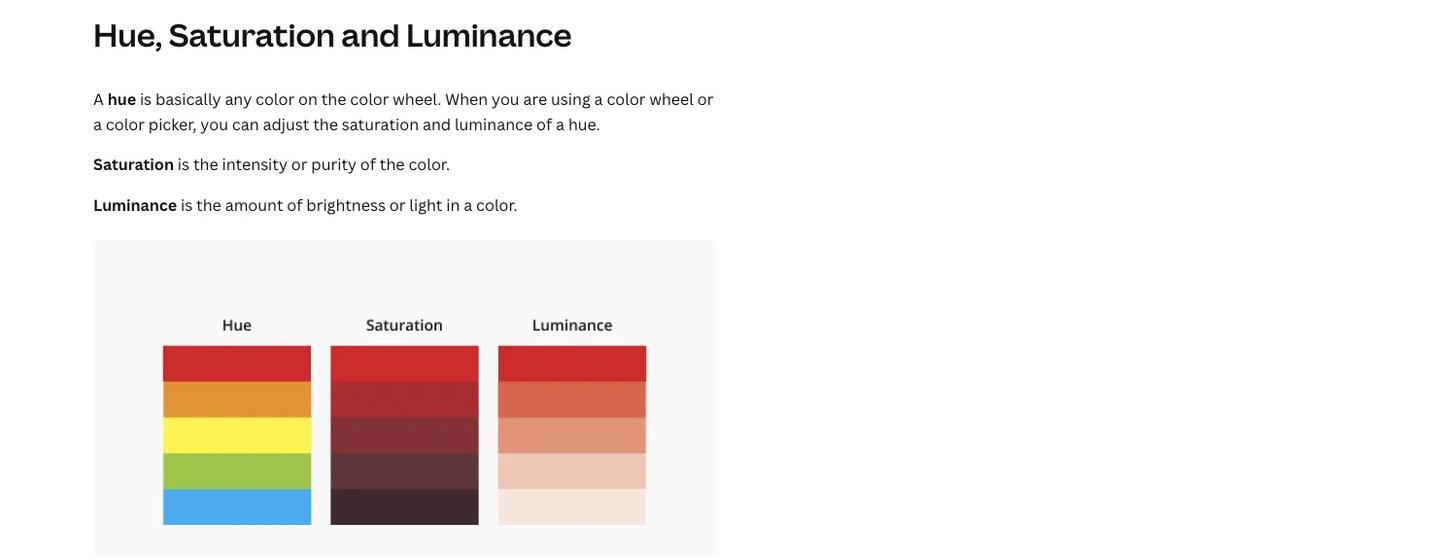Task type: describe. For each thing, give the bounding box(es) containing it.
in
[[446, 194, 460, 215]]

is basically any color on the color wheel. when you are using a color wheel or a color picker, you can adjust the saturation and luminance of a hue.
[[93, 88, 714, 134]]

the down on
[[313, 113, 338, 134]]

purity
[[311, 153, 357, 174]]

2 vertical spatial of
[[287, 194, 303, 215]]

the left amount
[[196, 194, 221, 215]]

saturation is the intensity or purity of the color.
[[93, 153, 450, 174]]

can
[[232, 113, 259, 134]]

are
[[523, 88, 547, 109]]

a right using
[[595, 88, 603, 109]]

0 vertical spatial you
[[492, 88, 520, 109]]

a hue
[[93, 88, 136, 109]]

hue
[[108, 88, 136, 109]]

brightness
[[307, 194, 386, 215]]

on
[[298, 88, 318, 109]]

using
[[551, 88, 591, 109]]

1 horizontal spatial of
[[361, 153, 376, 174]]

the left intensity
[[193, 153, 218, 174]]

a
[[93, 88, 104, 109]]

1 horizontal spatial or
[[390, 194, 406, 215]]

intensity
[[222, 153, 288, 174]]

luminance
[[455, 113, 533, 134]]

color left wheel
[[607, 88, 646, 109]]

amount
[[225, 194, 283, 215]]

1 vertical spatial saturation
[[93, 153, 174, 174]]

any
[[225, 88, 252, 109]]

is inside is basically any color on the color wheel. when you are using a color wheel or a color picker, you can adjust the saturation and luminance of a hue.
[[140, 88, 152, 109]]

color down hue
[[106, 113, 145, 134]]

1 vertical spatial color.
[[476, 194, 518, 215]]

0 horizontal spatial color.
[[409, 153, 450, 174]]

light
[[410, 194, 443, 215]]

a right in at the left of page
[[464, 194, 473, 215]]

picker,
[[149, 113, 197, 134]]

luminance is the amount of brightness or light in a color.
[[93, 194, 518, 215]]



Task type: locate. For each thing, give the bounding box(es) containing it.
a
[[595, 88, 603, 109], [93, 113, 102, 134], [556, 113, 565, 134], [464, 194, 473, 215]]

is for luminance
[[181, 194, 193, 215]]

color.
[[409, 153, 450, 174], [476, 194, 518, 215]]

is down picker,
[[178, 153, 190, 174]]

0 vertical spatial color.
[[409, 153, 450, 174]]

and
[[341, 14, 400, 56], [423, 113, 451, 134]]

basically
[[155, 88, 221, 109]]

luminance
[[406, 14, 572, 56], [93, 194, 177, 215]]

adjust
[[263, 113, 309, 134]]

2 horizontal spatial of
[[537, 113, 552, 134]]

0 vertical spatial and
[[341, 14, 400, 56]]

or left purity
[[291, 153, 308, 174]]

of inside is basically any color on the color wheel. when you are using a color wheel or a color picker, you can adjust the saturation and luminance of a hue.
[[537, 113, 552, 134]]

0 vertical spatial is
[[140, 88, 152, 109]]

of down are
[[537, 113, 552, 134]]

1 horizontal spatial you
[[492, 88, 520, 109]]

1 vertical spatial is
[[178, 153, 190, 174]]

0 vertical spatial or
[[698, 88, 714, 109]]

you
[[492, 88, 520, 109], [201, 113, 228, 134]]

1 vertical spatial of
[[361, 153, 376, 174]]

of right amount
[[287, 194, 303, 215]]

luminance up when at the left top
[[406, 14, 572, 56]]

and inside is basically any color on the color wheel. when you are using a color wheel or a color picker, you can adjust the saturation and luminance of a hue.
[[423, 113, 451, 134]]

0 vertical spatial luminance
[[406, 14, 572, 56]]

or right wheel
[[698, 88, 714, 109]]

and down "wheel."
[[423, 113, 451, 134]]

saturation down picker,
[[93, 153, 174, 174]]

1 horizontal spatial color.
[[476, 194, 518, 215]]

0 vertical spatial saturation
[[169, 14, 335, 56]]

color up adjust at the top
[[256, 88, 295, 109]]

or inside is basically any color on the color wheel. when you are using a color wheel or a color picker, you can adjust the saturation and luminance of a hue.
[[698, 88, 714, 109]]

the
[[321, 88, 347, 109], [313, 113, 338, 134], [193, 153, 218, 174], [380, 153, 405, 174], [196, 194, 221, 215]]

the down saturation
[[380, 153, 405, 174]]

1 vertical spatial and
[[423, 113, 451, 134]]

0 horizontal spatial and
[[341, 14, 400, 56]]

0 horizontal spatial you
[[201, 113, 228, 134]]

wheel
[[650, 88, 694, 109]]

you up luminance
[[492, 88, 520, 109]]

of
[[537, 113, 552, 134], [361, 153, 376, 174], [287, 194, 303, 215]]

1 vertical spatial you
[[201, 113, 228, 134]]

1 vertical spatial or
[[291, 153, 308, 174]]

0 vertical spatial of
[[537, 113, 552, 134]]

is left amount
[[181, 194, 193, 215]]

color up saturation
[[350, 88, 389, 109]]

when
[[445, 88, 488, 109]]

hue,
[[93, 14, 163, 56]]

hue, saturation and luminance
[[93, 14, 572, 56]]

a down a
[[93, 113, 102, 134]]

1 horizontal spatial and
[[423, 113, 451, 134]]

saturation up any
[[169, 14, 335, 56]]

wheel.
[[393, 88, 442, 109]]

the right on
[[321, 88, 347, 109]]

color. right in at the left of page
[[476, 194, 518, 215]]

and up "wheel."
[[341, 14, 400, 56]]

saturation
[[169, 14, 335, 56], [93, 153, 174, 174]]

or left light
[[390, 194, 406, 215]]

a left hue.
[[556, 113, 565, 134]]

1 vertical spatial luminance
[[93, 194, 177, 215]]

color
[[256, 88, 295, 109], [350, 88, 389, 109], [607, 88, 646, 109], [106, 113, 145, 134]]

of right purity
[[361, 153, 376, 174]]

or
[[698, 88, 714, 109], [291, 153, 308, 174], [390, 194, 406, 215]]

2 vertical spatial or
[[390, 194, 406, 215]]

you left can
[[201, 113, 228, 134]]

is right hue
[[140, 88, 152, 109]]

hue.
[[569, 113, 600, 134]]

saturation
[[342, 113, 419, 134]]

hue, saturation and luminance image
[[93, 240, 717, 556]]

0 horizontal spatial luminance
[[93, 194, 177, 215]]

2 vertical spatial is
[[181, 194, 193, 215]]

0 horizontal spatial of
[[287, 194, 303, 215]]

2 horizontal spatial or
[[698, 88, 714, 109]]

1 horizontal spatial luminance
[[406, 14, 572, 56]]

0 horizontal spatial or
[[291, 153, 308, 174]]

color. up light
[[409, 153, 450, 174]]

luminance down picker,
[[93, 194, 177, 215]]

is
[[140, 88, 152, 109], [178, 153, 190, 174], [181, 194, 193, 215]]

is for saturation
[[178, 153, 190, 174]]



Task type: vqa. For each thing, say whether or not it's contained in the screenshot.
White and Brown Minimalist Photo Travel Postcard
no



